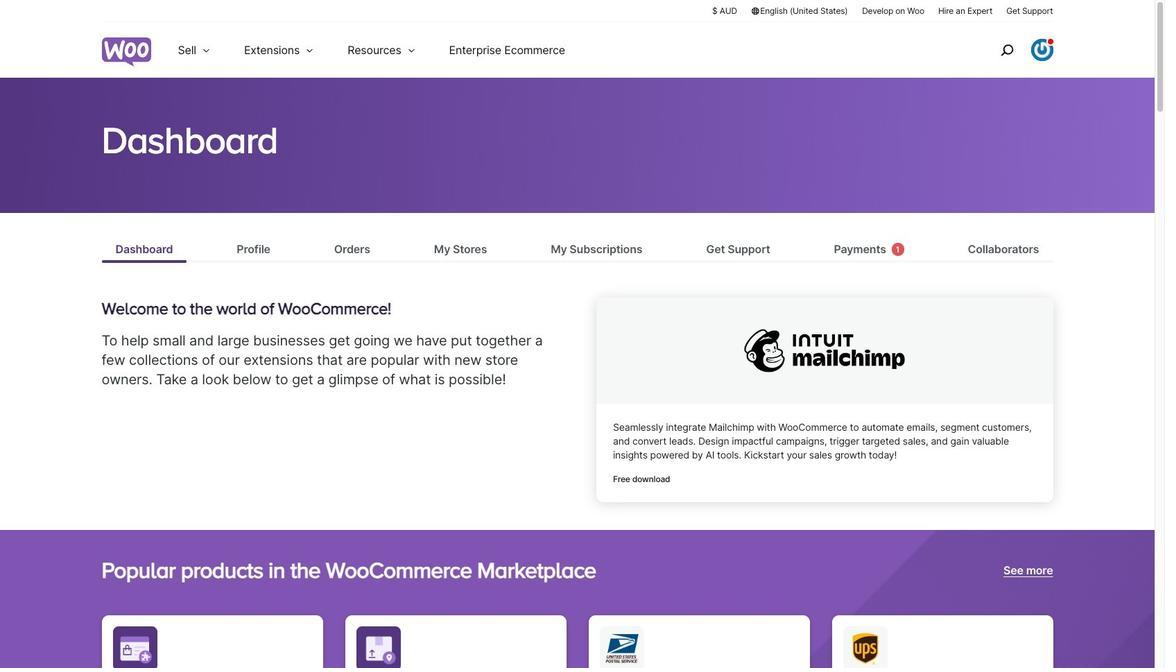 Task type: vqa. For each thing, say whether or not it's contained in the screenshot.
Open Account Menu icon
yes



Task type: locate. For each thing, give the bounding box(es) containing it.
open account menu image
[[1032, 39, 1054, 61]]

search image
[[996, 39, 1018, 61]]

service navigation menu element
[[971, 27, 1054, 73]]



